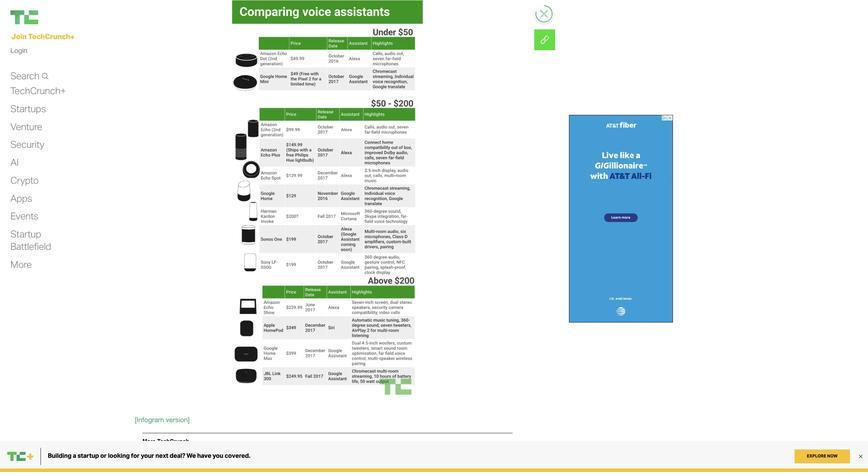 Task type: locate. For each thing, give the bounding box(es) containing it.
techcrunch inside join techcrunch +
[[28, 32, 70, 41]]

0 vertical spatial more
[[10, 258, 32, 271]]

more down battlefield
[[10, 258, 32, 271]]

0 horizontal spatial more
[[10, 258, 32, 271]]

apps
[[10, 192, 32, 204]]

1 horizontal spatial techcrunch
[[157, 439, 189, 445]]

share on linkedin image
[[535, 29, 555, 50]]

advertisement region
[[569, 115, 673, 323]]

crypto link
[[10, 174, 39, 187]]

techcrunch
[[28, 32, 70, 41], [157, 439, 189, 445]]

techcrunch for more
[[157, 439, 189, 445]]

google gives out offensive notebooks to black summit attendees image
[[140, 465, 322, 473]]

search
[[10, 70, 39, 82]]

0 horizontal spatial techcrunch
[[28, 32, 70, 41]]

ai link
[[10, 156, 19, 169]]

events
[[10, 210, 38, 222]]

1 vertical spatial more
[[143, 439, 156, 445]]

apps link
[[10, 192, 32, 205]]

more down the [infogram
[[143, 439, 156, 445]]

battlefield
[[10, 240, 51, 253]]

facebook link
[[535, 29, 555, 50]]

more for more techcrunch
[[143, 439, 156, 445]]

techcrunch down techcrunch link
[[28, 32, 70, 41]]

who is mira murati, openai's new interim ceo? image
[[333, 465, 515, 473]]

crypto
[[10, 174, 39, 186]]

1 vertical spatial techcrunch
[[157, 439, 189, 445]]

login
[[10, 46, 27, 55]]

0 vertical spatial techcrunch
[[28, 32, 70, 41]]

startup battlefield link
[[10, 228, 51, 253]]

more techcrunch
[[143, 439, 189, 445]]

1 horizontal spatial more
[[143, 439, 156, 445]]

login link
[[10, 44, 27, 57]]

more
[[10, 258, 32, 271], [143, 439, 156, 445]]

techcrunch down "version]"
[[157, 439, 189, 445]]

x link
[[535, 29, 555, 50]]

venture link
[[10, 120, 42, 133]]

+
[[70, 32, 74, 41]]

version]
[[166, 416, 190, 424]]

ai
[[10, 156, 19, 168]]

share on x image
[[535, 29, 555, 50]]



Task type: describe. For each thing, give the bounding box(es) containing it.
events link
[[10, 210, 38, 223]]

startup
[[10, 228, 41, 240]]

techcrunch for join
[[28, 32, 70, 41]]

close screen image
[[541, 10, 548, 18]]

startups link
[[10, 103, 46, 115]]

startups
[[10, 103, 46, 115]]

copy share link link
[[535, 29, 555, 50]]

share over email image
[[535, 29, 555, 50]]

[infogram version] link
[[135, 416, 190, 425]]

reddit link
[[535, 29, 555, 50]]

linkedin link
[[535, 29, 555, 50]]

share on facebook image
[[535, 29, 555, 50]]

startup battlefield
[[10, 228, 51, 253]]

[infogram version]
[[135, 416, 190, 424]]

venture
[[10, 120, 42, 133]]

close screen button
[[536, 5, 553, 23]]

techcrunch image
[[10, 10, 38, 24]]

[infogram
[[135, 416, 164, 424]]

techcrunch+
[[10, 85, 66, 97]]

join techcrunch +
[[11, 32, 74, 41]]

more link
[[10, 258, 32, 271]]

mail link
[[535, 29, 555, 50]]

search image
[[41, 73, 49, 80]]

join
[[11, 32, 27, 41]]

techcrunch+ link
[[10, 85, 66, 97]]

security link
[[10, 138, 44, 151]]

techcrunch link
[[10, 10, 80, 24]]

share on reddit image
[[535, 29, 555, 50]]

copy share link image
[[535, 29, 555, 50]]

security
[[10, 138, 44, 151]]

more for more
[[10, 258, 32, 271]]



Task type: vqa. For each thing, say whether or not it's contained in the screenshot.
TechCrunch image
yes



